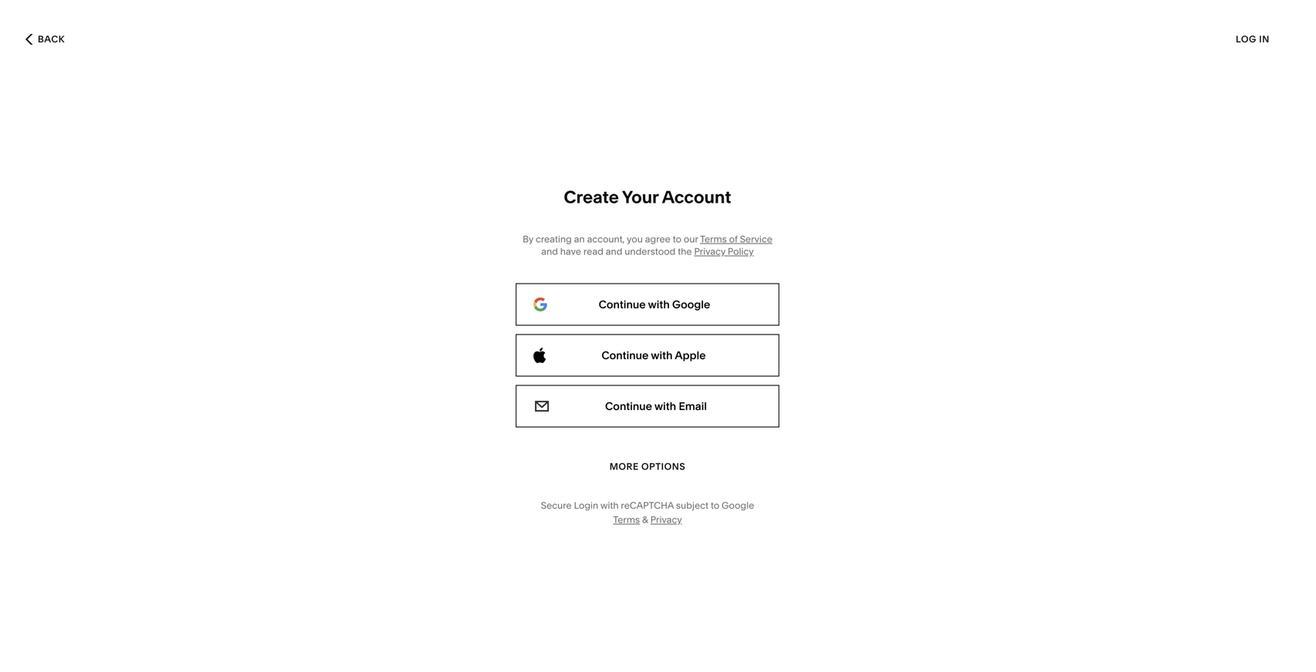 Task type: vqa. For each thing, say whether or not it's contained in the screenshot.
community & non-profits link
yes



Task type: locate. For each thing, give the bounding box(es) containing it.
media & podcasts link
[[551, 282, 657, 295]]

squarespace logo link
[[31, 19, 278, 43]]

choose
[[743, 420, 789, 435]]

&
[[747, 235, 754, 249], [750, 259, 757, 272], [585, 282, 592, 295], [450, 305, 457, 318], [610, 351, 617, 364]]

real
[[551, 351, 573, 364]]

estate
[[576, 351, 607, 364]]

weddings link
[[551, 328, 618, 341]]

home
[[714, 235, 745, 249]]

& for decor
[[747, 235, 754, 249]]

a
[[792, 420, 799, 435]]

& for non-
[[450, 305, 457, 318]]

travel link
[[551, 235, 596, 249]]

designed
[[743, 437, 799, 452]]

& left non-
[[450, 305, 457, 318]]

home & decor
[[714, 235, 788, 249]]

& right nature
[[750, 259, 757, 272]]

weddings
[[551, 328, 603, 341]]

squarespace blueprint promo image image
[[0, 0, 648, 659]]

profits
[[485, 305, 517, 318]]

log             in
[[1228, 24, 1265, 37]]

& right home
[[747, 235, 754, 249]]

& right media
[[585, 282, 592, 295]]

travel
[[551, 235, 581, 249]]

squarespace logo image
[[31, 19, 202, 43]]



Task type: describe. For each thing, give the bounding box(es) containing it.
media & podcasts
[[551, 282, 642, 295]]

real estate & properties link
[[551, 351, 687, 364]]

nature
[[714, 259, 748, 272]]

& for animals
[[750, 259, 757, 272]]

home & decor link
[[714, 235, 804, 249]]

website
[[801, 437, 847, 452]]

nature & animals
[[714, 259, 801, 272]]

podcasts
[[595, 282, 642, 295]]

community & non-profits
[[388, 305, 517, 318]]

log
[[1228, 24, 1251, 37]]

in
[[1253, 24, 1265, 37]]

non-
[[459, 305, 485, 318]]

professionally
[[802, 420, 882, 435]]

decor
[[757, 235, 788, 249]]

template
[[850, 437, 902, 452]]

media
[[551, 282, 583, 295]]

template store entry card image
[[743, 232, 938, 394]]

community & non-profits link
[[388, 305, 532, 318]]

fitness
[[714, 282, 750, 295]]

fitness link
[[714, 282, 765, 295]]

properties
[[619, 351, 671, 364]]

choose a professionally designed website template
[[743, 420, 902, 452]]

& for podcasts
[[585, 282, 592, 295]]

& right estate
[[610, 351, 617, 364]]

choose a professionally designed website template button
[[717, 206, 964, 480]]

community
[[388, 305, 447, 318]]

log             in link
[[1228, 24, 1265, 37]]

real estate & properties
[[551, 351, 671, 364]]

animals
[[760, 259, 801, 272]]



